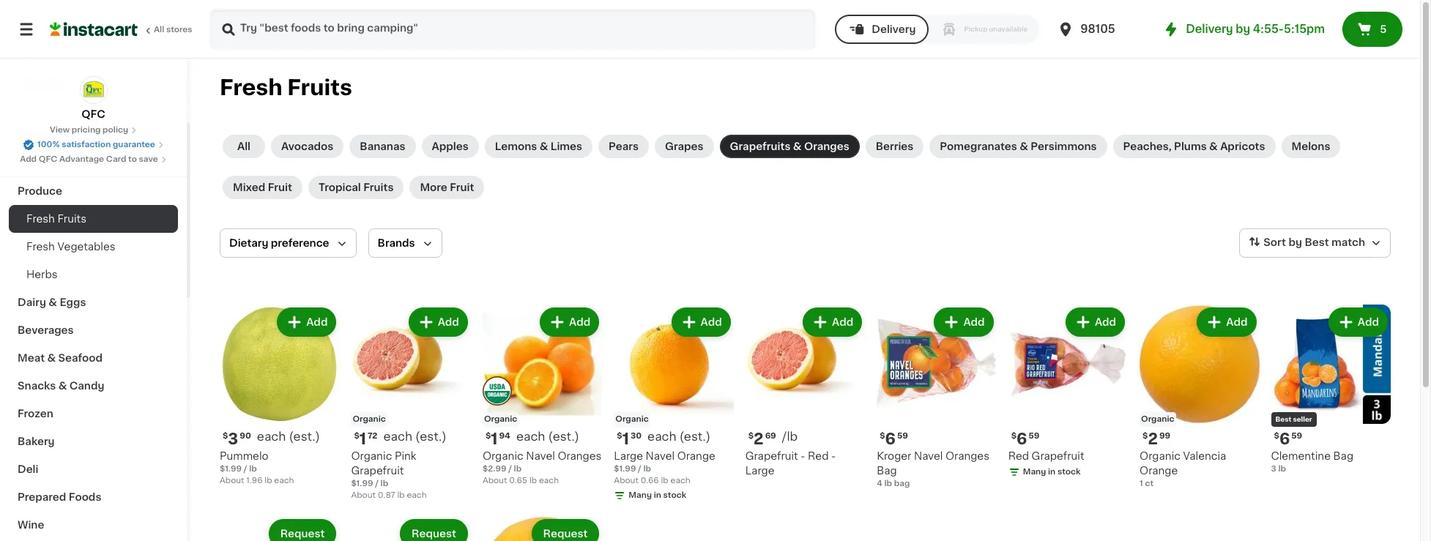 Task type: describe. For each thing, give the bounding box(es) containing it.
/ for grapefruit
[[375, 480, 379, 488]]

produce link
[[9, 177, 178, 205]]

oranges for kroger navel oranges bag 4 lb bag
[[946, 452, 990, 462]]

apricots
[[1221, 141, 1266, 152]]

$ 1 72
[[354, 432, 378, 447]]

4 $ from the left
[[880, 433, 886, 441]]

by for delivery
[[1236, 23, 1251, 34]]

1 vertical spatial fruits
[[364, 182, 394, 193]]

pomegranates & persimmons link
[[930, 135, 1108, 158]]

best match
[[1305, 238, 1366, 248]]

preference
[[271, 238, 329, 248]]

0 vertical spatial qfc
[[82, 109, 105, 119]]

dietary
[[229, 238, 268, 248]]

$1.99 inside pummelo $1.99 / lb about 1.96 lb each
[[220, 466, 242, 474]]

delivery for delivery by 4:55-5:15pm
[[1186, 23, 1234, 34]]

$ 2 99
[[1143, 432, 1171, 447]]

large navel orange $1.99 / lb about 0.66 lb each
[[614, 452, 716, 485]]

1.96
[[246, 477, 263, 485]]

melons
[[1292, 141, 1331, 152]]

organic up '72'
[[353, 416, 386, 424]]

99
[[1160, 433, 1171, 441]]

brands
[[378, 238, 415, 248]]

add for grapefruit - red - large
[[832, 317, 854, 328]]

tropical fruits link
[[308, 176, 404, 199]]

qfc link
[[80, 76, 107, 122]]

organic inside organic pink grapefruit $1.99 / lb about 0.87 lb each
[[351, 452, 392, 462]]

lb right 0.87
[[397, 492, 405, 500]]

valencia
[[1184, 452, 1227, 462]]

meat & seafood link
[[9, 344, 178, 372]]

delivery by 4:55-5:15pm
[[1186, 23, 1326, 34]]

all link
[[223, 135, 265, 158]]

pricing
[[72, 126, 101, 134]]

it
[[64, 49, 72, 59]]

qfc logo image
[[80, 76, 107, 104]]

add for pummelo
[[306, 317, 328, 328]]

vegetables
[[57, 242, 115, 252]]

6 for kroger navel oranges bag
[[886, 432, 896, 447]]

mixed
[[233, 182, 265, 193]]

about for orange
[[614, 477, 639, 485]]

lemons & limes link
[[485, 135, 593, 158]]

add button for organic valencia orange
[[1199, 309, 1256, 336]]

oranges for organic navel oranges $2.99 / lb about 0.65 lb each
[[558, 452, 602, 462]]

product group containing 3
[[220, 305, 340, 488]]

add button for kroger navel oranges bag
[[936, 309, 993, 336]]

2 for $ 2 69
[[754, 432, 764, 447]]

each inside pummelo $1.99 / lb about 1.96 lb each
[[274, 477, 294, 485]]

delivery button
[[836, 15, 929, 44]]

tropical fruits
[[319, 182, 394, 193]]

bananas
[[360, 141, 406, 152]]

fresh for fresh vegetables link
[[26, 242, 55, 252]]

pink
[[395, 452, 417, 462]]

wine
[[18, 520, 44, 531]]

3 inside the clementine bag 3 lb
[[1272, 466, 1277, 474]]

grapefruits
[[730, 141, 791, 152]]

3 inside product 'group'
[[228, 432, 238, 447]]

to
[[128, 155, 137, 163]]

add for red grapefruit
[[1095, 317, 1117, 328]]

$ 6 59 for kroger navel oranges bag
[[880, 432, 909, 447]]

add for organic navel oranges
[[569, 317, 591, 328]]

$ inside $ 2 69
[[749, 433, 754, 441]]

98105 button
[[1058, 9, 1145, 50]]

Search field
[[211, 10, 815, 48]]

lb inside the kroger navel oranges bag 4 lb bag
[[885, 480, 893, 488]]

0 vertical spatial fresh
[[220, 77, 283, 98]]

more
[[420, 182, 448, 193]]

navel for kroger
[[914, 452, 943, 462]]

bakery
[[18, 437, 55, 447]]

pomegranates
[[940, 141, 1018, 152]]

add button for organic navel oranges
[[542, 309, 598, 336]]

herbs link
[[9, 261, 178, 289]]

lists link
[[9, 69, 178, 98]]

policy
[[103, 126, 128, 134]]

add for organic pink grapefruit
[[438, 317, 459, 328]]

each inside organic navel oranges $2.99 / lb about 0.65 lb each
[[539, 477, 559, 485]]

$ 1 94
[[486, 432, 511, 447]]

1 horizontal spatial many
[[1023, 469, 1047, 477]]

4:55-
[[1254, 23, 1285, 34]]

1 - from the left
[[801, 452, 806, 462]]

apples link
[[422, 135, 479, 158]]

/lb
[[782, 431, 798, 443]]

delivery for delivery
[[872, 24, 916, 34]]

$ 3 90
[[223, 432, 251, 447]]

lb right 0.65
[[530, 477, 537, 485]]

1 horizontal spatial stock
[[1058, 469, 1081, 477]]

100%
[[37, 141, 60, 149]]

0 vertical spatial fresh fruits
[[220, 77, 352, 98]]

add button for clementine bag
[[1331, 309, 1387, 336]]

plums
[[1175, 141, 1207, 152]]

add button for organic pink grapefruit
[[410, 309, 467, 336]]

grapefruit - red - large
[[746, 452, 836, 477]]

oranges for grapefruits & oranges
[[805, 141, 850, 152]]

& for oranges
[[793, 141, 802, 152]]

orange for valencia
[[1140, 466, 1178, 477]]

$2.69 per pound element
[[746, 430, 866, 450]]

kroger
[[877, 452, 912, 462]]

buy
[[41, 49, 62, 59]]

wine link
[[9, 511, 178, 539]]

add button for large navel orange
[[673, 309, 730, 336]]

grapes
[[665, 141, 704, 152]]

1 for organic navel oranges
[[491, 432, 498, 447]]

about for oranges
[[483, 477, 507, 485]]

orange for navel
[[678, 452, 716, 462]]

(est.) for organic navel oranges
[[548, 431, 580, 443]]

$ inside the $ 2 99
[[1143, 433, 1149, 441]]

& for eggs
[[49, 297, 57, 308]]

bag
[[895, 480, 910, 488]]

dairy
[[18, 297, 46, 308]]

peaches, plums & apricots
[[1124, 141, 1266, 152]]

more fruit link
[[410, 176, 485, 199]]

eggs
[[60, 297, 86, 308]]

organic up 94
[[484, 416, 518, 424]]

0.65
[[509, 477, 528, 485]]

lb up 0.66
[[644, 466, 651, 474]]

1 vertical spatial many
[[629, 492, 652, 500]]

0 vertical spatial in
[[1049, 469, 1056, 477]]

1 for organic pink grapefruit
[[360, 432, 366, 447]]

card
[[106, 155, 126, 163]]

8 $ from the left
[[1012, 433, 1017, 441]]

5:15pm
[[1285, 23, 1326, 34]]

each right 94
[[517, 431, 545, 443]]

fresh for 'fresh fruits' "link"
[[26, 214, 55, 224]]

fruit for mixed fruit
[[268, 182, 292, 193]]

herbs
[[26, 270, 58, 280]]

dietary preference
[[229, 238, 329, 248]]

$1.99 for organic
[[351, 480, 373, 488]]

view pricing policy link
[[50, 125, 137, 136]]

each (est.) for pummelo
[[257, 431, 320, 443]]

bag inside the clementine bag 3 lb
[[1334, 452, 1354, 462]]

0 vertical spatial fruits
[[287, 77, 352, 98]]

fruits inside "link"
[[57, 214, 86, 224]]

all for all
[[237, 141, 251, 152]]

each right 90
[[257, 431, 286, 443]]

pomegranates & persimmons
[[940, 141, 1097, 152]]

avocados link
[[271, 135, 344, 158]]

$ inside $ 1 30
[[617, 433, 623, 441]]

avocados
[[281, 141, 334, 152]]

1 request from the left
[[280, 529, 325, 540]]

grapefruits & oranges
[[730, 141, 850, 152]]

best seller
[[1276, 417, 1313, 423]]

stores
[[166, 26, 192, 34]]

organic up 99 in the right bottom of the page
[[1142, 416, 1175, 424]]

kroger navel oranges bag 4 lb bag
[[877, 452, 990, 488]]

tropical
[[319, 182, 361, 193]]

pears
[[609, 141, 639, 152]]

peaches, plums & apricots link
[[1113, 135, 1276, 158]]

navel for large
[[646, 452, 675, 462]]

69
[[765, 433, 777, 441]]

lb up 1.96
[[249, 466, 257, 474]]

large inside grapefruit - red - large
[[746, 466, 775, 477]]

1 inside organic valencia orange 1 ct
[[1140, 480, 1144, 488]]

foods
[[69, 492, 101, 503]]

thanksgiving link
[[9, 149, 178, 177]]

0 horizontal spatial many in stock
[[629, 492, 687, 500]]

add qfc advantage card to save
[[20, 155, 158, 163]]

add button for red grapefruit
[[1068, 309, 1124, 336]]

/ for oranges
[[509, 466, 512, 474]]

dairy & eggs
[[18, 297, 86, 308]]

berries
[[876, 141, 914, 152]]

peaches,
[[1124, 141, 1172, 152]]



Task type: vqa. For each thing, say whether or not it's contained in the screenshot.
$ 5 76's the '5'
no



Task type: locate. For each thing, give the bounding box(es) containing it.
/ inside organic pink grapefruit $1.99 / lb about 0.87 lb each
[[375, 480, 379, 488]]

delivery inside delivery 'button'
[[872, 24, 916, 34]]

& for candy
[[58, 381, 67, 391]]

lb up 0.87
[[381, 480, 389, 488]]

2 horizontal spatial navel
[[914, 452, 943, 462]]

1 red from the left
[[808, 452, 829, 462]]

candy
[[69, 381, 104, 391]]

fruit right more
[[450, 182, 474, 193]]

9 $ from the left
[[1275, 433, 1280, 441]]

0 horizontal spatial request button
[[270, 521, 335, 542]]

buy it again
[[41, 49, 103, 59]]

0 vertical spatial large
[[614, 452, 643, 462]]

1 vertical spatial many in stock
[[629, 492, 687, 500]]

1 horizontal spatial orange
[[1140, 466, 1178, 477]]

about left 0.87
[[351, 492, 376, 500]]

3 left 90
[[228, 432, 238, 447]]

6 for clementine bag
[[1280, 432, 1291, 447]]

1 request button from the left
[[270, 521, 335, 542]]

-
[[801, 452, 806, 462], [832, 452, 836, 462]]

1 horizontal spatial navel
[[646, 452, 675, 462]]

organic down the $ 2 99 on the right of the page
[[1140, 452, 1181, 462]]

2 vertical spatial fruits
[[57, 214, 86, 224]]

$1.72 each (estimated) element
[[351, 430, 471, 450]]

organic down $ 1 72
[[351, 452, 392, 462]]

1 horizontal spatial many in stock
[[1023, 469, 1081, 477]]

red grapefruit
[[1009, 452, 1085, 462]]

& right grapefruits
[[793, 141, 802, 152]]

add inside product 'group'
[[306, 317, 328, 328]]

5 $ from the left
[[1143, 433, 1149, 441]]

all inside 'link'
[[154, 26, 164, 34]]

advantage
[[59, 155, 104, 163]]

fresh fruits up avocados link
[[220, 77, 352, 98]]

bag inside the kroger navel oranges bag 4 lb bag
[[877, 466, 897, 477]]

1 horizontal spatial fruits
[[287, 77, 352, 98]]

(est.) inside $1.72 each (estimated) element
[[416, 431, 447, 443]]

orange inside organic valencia orange 1 ct
[[1140, 466, 1178, 477]]

(est.) up pummelo $1.99 / lb about 1.96 lb each
[[289, 431, 320, 443]]

1 horizontal spatial bag
[[1334, 452, 1354, 462]]

/ inside large navel orange $1.99 / lb about 0.66 lb each
[[638, 466, 642, 474]]

1 vertical spatial large
[[746, 466, 775, 477]]

$ up red grapefruit
[[1012, 433, 1017, 441]]

1 each (est.) from the left
[[257, 431, 320, 443]]

many down red grapefruit
[[1023, 469, 1047, 477]]

0 horizontal spatial -
[[801, 452, 806, 462]]

best left match
[[1305, 238, 1330, 248]]

0 horizontal spatial large
[[614, 452, 643, 462]]

service type group
[[836, 15, 1040, 44]]

& for limes
[[540, 141, 548, 152]]

many in stock
[[1023, 469, 1081, 477], [629, 492, 687, 500]]

many in stock down red grapefruit
[[1023, 469, 1081, 477]]

1 horizontal spatial best
[[1305, 238, 1330, 248]]

fresh inside "link"
[[26, 214, 55, 224]]

0 vertical spatial 3
[[228, 432, 238, 447]]

2 (est.) from the left
[[416, 431, 447, 443]]

melons link
[[1282, 135, 1341, 158]]

view
[[50, 126, 70, 134]]

$1.99 inside large navel orange $1.99 / lb about 0.66 lb each
[[614, 466, 636, 474]]

delivery
[[1186, 23, 1234, 34], [872, 24, 916, 34]]

dietary preference button
[[220, 229, 357, 258]]

3 (est.) from the left
[[680, 431, 711, 443]]

guarantee
[[113, 141, 155, 149]]

2 $ from the left
[[354, 433, 360, 441]]

about left 0.66
[[614, 477, 639, 485]]

1 horizontal spatial qfc
[[82, 109, 105, 119]]

1 inside $1.30 each (estimated) element
[[623, 432, 629, 447]]

(est.) inside $3.90 each (estimated) element
[[289, 431, 320, 443]]

59 up kroger
[[898, 433, 909, 441]]

mixed fruit link
[[223, 176, 303, 199]]

each (est.) up pink at the bottom left
[[384, 431, 447, 443]]

each inside organic pink grapefruit $1.99 / lb about 0.87 lb each
[[407, 492, 427, 500]]

lb right 0.66
[[661, 477, 669, 485]]

0 horizontal spatial fruit
[[268, 182, 292, 193]]

best left "seller"
[[1276, 417, 1292, 423]]

(est.) for pummelo
[[289, 431, 320, 443]]

each (est.) inside $1.94 each (estimated) element
[[517, 431, 580, 443]]

navel
[[646, 452, 675, 462], [914, 452, 943, 462], [526, 452, 555, 462]]

best for best match
[[1305, 238, 1330, 248]]

berries link
[[866, 135, 924, 158]]

navel for organic
[[526, 452, 555, 462]]

7 $ from the left
[[749, 433, 754, 441]]

brands button
[[368, 229, 442, 258]]

0 horizontal spatial bag
[[877, 466, 897, 477]]

navel down $1.30 each (estimated) element
[[646, 452, 675, 462]]

1 fruit from the left
[[268, 182, 292, 193]]

2 horizontal spatial oranges
[[946, 452, 990, 462]]

1 $ 6 59 from the left
[[880, 432, 909, 447]]

each inside large navel orange $1.99 / lb about 0.66 lb each
[[671, 477, 691, 485]]

clementine bag 3 lb
[[1272, 452, 1354, 474]]

0 horizontal spatial stock
[[664, 492, 687, 500]]

0 horizontal spatial navel
[[526, 452, 555, 462]]

all
[[154, 26, 164, 34], [237, 141, 251, 152]]

& for seafood
[[47, 353, 56, 363]]

0 vertical spatial bag
[[1334, 452, 1354, 462]]

best for best seller
[[1276, 417, 1292, 423]]

$1.99 down $ 1 30
[[614, 466, 636, 474]]

/ down pummelo
[[244, 466, 247, 474]]

organic up 30
[[616, 416, 649, 424]]

lb up 0.65
[[514, 466, 522, 474]]

1
[[360, 432, 366, 447], [623, 432, 629, 447], [491, 432, 498, 447], [1140, 480, 1144, 488]]

organic inside organic navel oranges $2.99 / lb about 0.65 lb each
[[483, 452, 524, 462]]

lb down clementine at the right bottom of page
[[1279, 466, 1287, 474]]

dairy & eggs link
[[9, 289, 178, 317]]

1 horizontal spatial 2
[[1149, 432, 1158, 447]]

/ inside organic navel oranges $2.99 / lb about 0.65 lb each
[[509, 466, 512, 474]]

1 vertical spatial in
[[654, 492, 662, 500]]

1 2 from the left
[[1149, 432, 1158, 447]]

1 vertical spatial bag
[[877, 466, 897, 477]]

grapefruit inside organic pink grapefruit $1.99 / lb about 0.87 lb each
[[351, 466, 404, 477]]

0 horizontal spatial grapefruit
[[351, 466, 404, 477]]

2 horizontal spatial grapefruit
[[1032, 452, 1085, 462]]

add button for grapefruit - red - large
[[805, 309, 861, 336]]

/ up 0.66
[[638, 466, 642, 474]]

0 horizontal spatial 3
[[228, 432, 238, 447]]

& left candy
[[58, 381, 67, 391]]

2 59 from the left
[[1029, 433, 1040, 441]]

snacks & candy
[[18, 381, 104, 391]]

$ left 94
[[486, 433, 491, 441]]

fruits right tropical
[[364, 182, 394, 193]]

fresh vegetables link
[[9, 233, 178, 261]]

pummelo $1.99 / lb about 1.96 lb each
[[220, 452, 294, 485]]

1 vertical spatial fresh
[[26, 214, 55, 224]]

1 horizontal spatial 3
[[1272, 466, 1277, 474]]

qfc down 100%
[[39, 155, 57, 163]]

pummelo
[[220, 452, 269, 462]]

stock down large navel orange $1.99 / lb about 0.66 lb each
[[664, 492, 687, 500]]

59 up red grapefruit
[[1029, 433, 1040, 441]]

0 horizontal spatial request
[[280, 529, 325, 540]]

1 horizontal spatial -
[[832, 452, 836, 462]]

3 $ 6 59 from the left
[[1275, 432, 1303, 447]]

& left limes at the left of the page
[[540, 141, 548, 152]]

fresh fruits up "fresh vegetables"
[[26, 214, 86, 224]]

each right 0.65
[[539, 477, 559, 485]]

$3.90 each (estimated) element
[[220, 430, 340, 450]]

bag up 4
[[877, 466, 897, 477]]

best inside field
[[1305, 238, 1330, 248]]

bag
[[1334, 452, 1354, 462], [877, 466, 897, 477]]

2 for $ 2 99
[[1149, 432, 1158, 447]]

$ 2 69
[[749, 432, 777, 447]]

$ left '72'
[[354, 433, 360, 441]]

qfc up view pricing policy link
[[82, 109, 105, 119]]

2 fruit from the left
[[450, 182, 474, 193]]

0 horizontal spatial best
[[1276, 417, 1292, 423]]

1 left ct
[[1140, 480, 1144, 488]]

0 horizontal spatial $1.99
[[220, 466, 242, 474]]

/ up 0.87
[[375, 480, 379, 488]]

0 horizontal spatial oranges
[[558, 452, 602, 462]]

$ left 69
[[749, 433, 754, 441]]

3 each (est.) from the left
[[648, 431, 711, 443]]

$ inside $ 1 72
[[354, 433, 360, 441]]

lb right 4
[[885, 480, 893, 488]]

instacart logo image
[[50, 21, 138, 38]]

about
[[220, 477, 244, 485], [614, 477, 639, 485], [483, 477, 507, 485], [351, 492, 376, 500]]

$1.99 inside organic pink grapefruit $1.99 / lb about 0.87 lb each
[[351, 480, 373, 488]]

1 $ from the left
[[223, 433, 228, 441]]

1 horizontal spatial in
[[1049, 469, 1056, 477]]

by right sort
[[1289, 238, 1303, 248]]

1 horizontal spatial 6
[[1017, 432, 1028, 447]]

1 vertical spatial 3
[[1272, 466, 1277, 474]]

deli
[[18, 465, 38, 475]]

add for large navel orange
[[701, 317, 722, 328]]

/ inside pummelo $1.99 / lb about 1.96 lb each
[[244, 466, 247, 474]]

fresh fruits link
[[9, 205, 178, 233]]

1 vertical spatial best
[[1276, 417, 1292, 423]]

add for clementine bag
[[1358, 317, 1380, 328]]

fresh vegetables
[[26, 242, 115, 252]]

0 vertical spatial stock
[[1058, 469, 1081, 477]]

all up mixed
[[237, 141, 251, 152]]

0 horizontal spatial orange
[[678, 452, 716, 462]]

2 horizontal spatial fruits
[[364, 182, 394, 193]]

6 add button from the left
[[936, 309, 993, 336]]

3 59 from the left
[[1292, 433, 1303, 441]]

bakery link
[[9, 428, 178, 456]]

$ 6 59 down the best seller
[[1275, 432, 1303, 447]]

add for kroger navel oranges bag
[[964, 317, 985, 328]]

0 vertical spatial by
[[1236, 23, 1251, 34]]

$ up kroger
[[880, 433, 886, 441]]

large inside large navel orange $1.99 / lb about 0.66 lb each
[[614, 452, 643, 462]]

2 horizontal spatial $ 6 59
[[1275, 432, 1303, 447]]

prepared foods
[[18, 492, 101, 503]]

& right plums
[[1210, 141, 1218, 152]]

recipes
[[18, 130, 61, 141]]

6 for red grapefruit
[[1017, 432, 1028, 447]]

satisfaction
[[62, 141, 111, 149]]

1 6 from the left
[[886, 432, 896, 447]]

stock down red grapefruit
[[1058, 469, 1081, 477]]

1 horizontal spatial by
[[1289, 238, 1303, 248]]

1 add button from the left
[[279, 309, 335, 336]]

59 down the best seller
[[1292, 433, 1303, 441]]

& left 'persimmons'
[[1020, 141, 1029, 152]]

0 horizontal spatial 2
[[754, 432, 764, 447]]

(est.) inside $1.94 each (estimated) element
[[548, 431, 580, 443]]

fresh fruits
[[220, 77, 352, 98], [26, 214, 86, 224]]

3 add button from the left
[[542, 309, 598, 336]]

each (est.) for large navel orange
[[648, 431, 711, 443]]

Best match Sort by field
[[1240, 229, 1392, 258]]

0 vertical spatial orange
[[678, 452, 716, 462]]

each right 0.66
[[671, 477, 691, 485]]

by inside field
[[1289, 238, 1303, 248]]

1 navel from the left
[[646, 452, 675, 462]]

grapes link
[[655, 135, 714, 158]]

organic inside organic valencia orange 1 ct
[[1140, 452, 1181, 462]]

$ 6 59 up red grapefruit
[[1012, 432, 1040, 447]]

fruit right mixed
[[268, 182, 292, 193]]

sort
[[1264, 238, 1287, 248]]

8 add button from the left
[[1199, 309, 1256, 336]]

1 vertical spatial orange
[[1140, 466, 1178, 477]]

4
[[877, 480, 883, 488]]

$ 6 59
[[880, 432, 909, 447], [1012, 432, 1040, 447], [1275, 432, 1303, 447]]

$1.99 down pummelo
[[220, 466, 242, 474]]

30
[[631, 433, 642, 441]]

0 horizontal spatial fruits
[[57, 214, 86, 224]]

grapefruit inside grapefruit - red - large
[[746, 452, 799, 462]]

2 navel from the left
[[914, 452, 943, 462]]

1 horizontal spatial fresh fruits
[[220, 77, 352, 98]]

1 horizontal spatial oranges
[[805, 141, 850, 152]]

5 add button from the left
[[805, 309, 861, 336]]

59 for red grapefruit
[[1029, 433, 1040, 441]]

best
[[1305, 238, 1330, 248], [1276, 417, 1292, 423]]

each
[[257, 431, 286, 443], [384, 431, 413, 443], [648, 431, 677, 443], [517, 431, 545, 443], [274, 477, 294, 485], [671, 477, 691, 485], [539, 477, 559, 485], [407, 492, 427, 500]]

navel inside the kroger navel oranges bag 4 lb bag
[[914, 452, 943, 462]]

bananas link
[[350, 135, 416, 158]]

fresh
[[220, 77, 283, 98], [26, 214, 55, 224], [26, 242, 55, 252]]

1 horizontal spatial $1.99
[[351, 480, 373, 488]]

each (est.) inside $1.30 each (estimated) element
[[648, 431, 711, 443]]

organic valencia orange 1 ct
[[1140, 452, 1227, 488]]

2 $ 6 59 from the left
[[1012, 432, 1040, 447]]

0.66
[[641, 477, 659, 485]]

produce
[[18, 186, 62, 196]]

0 horizontal spatial many
[[629, 492, 652, 500]]

fresh up herbs
[[26, 242, 55, 252]]

$ 1 30
[[617, 432, 642, 447]]

1 horizontal spatial $ 6 59
[[1012, 432, 1040, 447]]

add for organic valencia orange
[[1227, 317, 1248, 328]]

/ up 0.65
[[509, 466, 512, 474]]

beverages link
[[9, 317, 178, 344]]

lists
[[41, 78, 66, 89]]

recipes link
[[9, 122, 178, 149]]

by for sort
[[1289, 238, 1303, 248]]

0 horizontal spatial in
[[654, 492, 662, 500]]

each (est.) right 90
[[257, 431, 320, 443]]

1 horizontal spatial large
[[746, 466, 775, 477]]

$ inside $ 3 90
[[223, 433, 228, 441]]

1 horizontal spatial request
[[412, 529, 456, 540]]

$ 6 59 up kroger
[[880, 432, 909, 447]]

(est.) inside $1.30 each (estimated) element
[[680, 431, 711, 443]]

59 for kroger navel oranges bag
[[898, 433, 909, 441]]

many down 0.66
[[629, 492, 652, 500]]

1 (est.) from the left
[[289, 431, 320, 443]]

each (est.) up organic navel oranges $2.99 / lb about 0.65 lb each on the left of page
[[517, 431, 580, 443]]

navel inside organic navel oranges $2.99 / lb about 0.65 lb each
[[526, 452, 555, 462]]

(est.) up large navel orange $1.99 / lb about 0.66 lb each
[[680, 431, 711, 443]]

2 left 69
[[754, 432, 764, 447]]

navel right kroger
[[914, 452, 943, 462]]

orange inside large navel orange $1.99 / lb about 0.66 lb each
[[678, 452, 716, 462]]

2 each (est.) from the left
[[384, 431, 447, 443]]

& for persimmons
[[1020, 141, 1029, 152]]

all left 'stores'
[[154, 26, 164, 34]]

1 left 30
[[623, 432, 629, 447]]

2 horizontal spatial request button
[[533, 521, 598, 542]]

prepared
[[18, 492, 66, 503]]

2 add button from the left
[[410, 309, 467, 336]]

1 vertical spatial qfc
[[39, 155, 57, 163]]

1 horizontal spatial request button
[[402, 521, 467, 542]]

by left 4:55-
[[1236, 23, 1251, 34]]

6 $ from the left
[[486, 433, 491, 441]]

again
[[74, 49, 103, 59]]

$ left 99 in the right bottom of the page
[[1143, 433, 1149, 441]]

red
[[808, 452, 829, 462], [1009, 452, 1030, 462]]

fresh fruits inside "link"
[[26, 214, 86, 224]]

meat & seafood
[[18, 353, 103, 363]]

fruit for more fruit
[[450, 182, 474, 193]]

frozen
[[18, 409, 53, 419]]

about inside organic pink grapefruit $1.99 / lb about 0.87 lb each
[[351, 492, 376, 500]]

fruits up "fresh vegetables"
[[57, 214, 86, 224]]

each (est.) for organic pink grapefruit
[[384, 431, 447, 443]]

(est.) for organic pink grapefruit
[[416, 431, 447, 443]]

oranges inside the kroger navel oranges bag 4 lb bag
[[946, 452, 990, 462]]

1 59 from the left
[[898, 433, 909, 441]]

2 horizontal spatial 6
[[1280, 432, 1291, 447]]

about left 1.96
[[220, 477, 244, 485]]

1 horizontal spatial delivery
[[1186, 23, 1234, 34]]

9 add button from the left
[[1331, 309, 1387, 336]]

$1.30 each (estimated) element
[[614, 430, 734, 450]]

fresh down produce
[[26, 214, 55, 224]]

2 left 99 in the right bottom of the page
[[1149, 432, 1158, 447]]

about inside organic navel oranges $2.99 / lb about 0.65 lb each
[[483, 477, 507, 485]]

$ left 30
[[617, 433, 623, 441]]

lb
[[249, 466, 257, 474], [644, 466, 651, 474], [514, 466, 522, 474], [1279, 466, 1287, 474], [265, 477, 272, 485], [661, 477, 669, 485], [530, 477, 537, 485], [381, 480, 389, 488], [885, 480, 893, 488], [397, 492, 405, 500]]

view pricing policy
[[50, 126, 128, 134]]

1 for large navel orange
[[623, 432, 629, 447]]

2 horizontal spatial 59
[[1292, 433, 1303, 441]]

thanksgiving
[[18, 158, 88, 169]]

$1.99 for large
[[614, 466, 636, 474]]

$ 6 59 for clementine bag
[[1275, 432, 1303, 447]]

red inside grapefruit - red - large
[[808, 452, 829, 462]]

oranges inside organic navel oranges $2.99 / lb about 0.65 lb each
[[558, 452, 602, 462]]

0 horizontal spatial red
[[808, 452, 829, 462]]

request
[[280, 529, 325, 540], [412, 529, 456, 540], [543, 529, 588, 540]]

3 request button from the left
[[533, 521, 598, 542]]

all for all stores
[[154, 26, 164, 34]]

organic up $2.99
[[483, 452, 524, 462]]

lb inside the clementine bag 3 lb
[[1279, 466, 1287, 474]]

all stores
[[154, 26, 192, 34]]

94
[[499, 433, 511, 441]]

add button inside product 'group'
[[279, 309, 335, 336]]

2 red from the left
[[1009, 452, 1030, 462]]

7 add button from the left
[[1068, 309, 1124, 336]]

1 horizontal spatial grapefruit
[[746, 452, 799, 462]]

seafood
[[58, 353, 103, 363]]

1 inside $1.94 each (estimated) element
[[491, 432, 498, 447]]

0 horizontal spatial by
[[1236, 23, 1251, 34]]

frozen link
[[9, 400, 178, 428]]

about down $2.99
[[483, 477, 507, 485]]

each (est.) for organic navel oranges
[[517, 431, 580, 443]]

6 down the best seller
[[1280, 432, 1291, 447]]

snacks
[[18, 381, 56, 391]]

each (est.) up large navel orange $1.99 / lb about 0.66 lb each
[[648, 431, 711, 443]]

navel down $1.94 each (estimated) element
[[526, 452, 555, 462]]

0 horizontal spatial fresh fruits
[[26, 214, 86, 224]]

2 vertical spatial fresh
[[26, 242, 55, 252]]

2 horizontal spatial request
[[543, 529, 588, 540]]

2 request from the left
[[412, 529, 456, 540]]

add button
[[279, 309, 335, 336], [410, 309, 467, 336], [542, 309, 598, 336], [673, 309, 730, 336], [805, 309, 861, 336], [936, 309, 993, 336], [1068, 309, 1124, 336], [1199, 309, 1256, 336], [1331, 309, 1387, 336]]

0 vertical spatial best
[[1305, 238, 1330, 248]]

more fruit
[[420, 182, 474, 193]]

0 horizontal spatial qfc
[[39, 155, 57, 163]]

0 vertical spatial many
[[1023, 469, 1047, 477]]

fruits up avocados
[[287, 77, 352, 98]]

large down $ 2 69
[[746, 466, 775, 477]]

/ for orange
[[638, 466, 642, 474]]

buy it again link
[[9, 40, 178, 69]]

(est.) up pink at the bottom left
[[416, 431, 447, 443]]

product group
[[220, 305, 340, 488], [351, 305, 471, 502], [483, 305, 603, 488], [614, 305, 734, 505], [746, 305, 866, 479], [877, 305, 997, 491], [1009, 305, 1129, 482], [1140, 305, 1260, 491], [1272, 305, 1392, 476], [220, 517, 340, 542], [351, 517, 471, 542], [483, 517, 603, 542]]

$1.94 each (estimated) element
[[483, 430, 603, 450]]

lemons
[[495, 141, 537, 152]]

each right 0.87
[[407, 492, 427, 500]]

3 6 from the left
[[1280, 432, 1291, 447]]

1 horizontal spatial red
[[1009, 452, 1030, 462]]

1 horizontal spatial 59
[[1029, 433, 1040, 441]]

$ inside $ 1 94
[[486, 433, 491, 441]]

item badge image
[[483, 377, 512, 406]]

orange up ct
[[1140, 466, 1178, 477]]

0 vertical spatial all
[[154, 26, 164, 34]]

1 vertical spatial fresh fruits
[[26, 214, 86, 224]]

bag right clementine at the right bottom of page
[[1334, 452, 1354, 462]]

3 $ from the left
[[617, 433, 623, 441]]

mixed fruit
[[233, 182, 292, 193]]

2 - from the left
[[832, 452, 836, 462]]

grapefruits & oranges link
[[720, 135, 860, 158]]

each right 30
[[648, 431, 677, 443]]

2 2 from the left
[[754, 432, 764, 447]]

pears link
[[599, 135, 649, 158]]

about inside pummelo $1.99 / lb about 1.96 lb each
[[220, 477, 244, 485]]

each up pink at the bottom left
[[384, 431, 413, 443]]

0 horizontal spatial 6
[[886, 432, 896, 447]]

4 add button from the left
[[673, 309, 730, 336]]

$ left 90
[[223, 433, 228, 441]]

each right 1.96
[[274, 477, 294, 485]]

0 horizontal spatial delivery
[[872, 24, 916, 34]]

3 navel from the left
[[526, 452, 555, 462]]

5
[[1381, 24, 1387, 34]]

lb right 1.96
[[265, 477, 272, 485]]

0 horizontal spatial all
[[154, 26, 164, 34]]

1 horizontal spatial fruit
[[450, 182, 474, 193]]

fresh up all link
[[220, 77, 283, 98]]

1 vertical spatial all
[[237, 141, 251, 152]]

each (est.) inside $3.90 each (estimated) element
[[257, 431, 320, 443]]

orange down $1.30 each (estimated) element
[[678, 452, 716, 462]]

navel inside large navel orange $1.99 / lb about 0.66 lb each
[[646, 452, 675, 462]]

about for grapefruit
[[351, 492, 376, 500]]

many in stock down 0.66
[[629, 492, 687, 500]]

1 vertical spatial stock
[[664, 492, 687, 500]]

59 for clementine bag
[[1292, 433, 1303, 441]]

0 horizontal spatial 59
[[898, 433, 909, 441]]

3 request from the left
[[543, 529, 588, 540]]

0 vertical spatial many in stock
[[1023, 469, 1081, 477]]

match
[[1332, 238, 1366, 248]]

$ 6 59 for red grapefruit
[[1012, 432, 1040, 447]]

(est.) for large navel orange
[[680, 431, 711, 443]]

meat
[[18, 353, 45, 363]]

2 6 from the left
[[1017, 432, 1028, 447]]

2 horizontal spatial $1.99
[[614, 466, 636, 474]]

4 each (est.) from the left
[[517, 431, 580, 443]]

1 inside $1.72 each (estimated) element
[[360, 432, 366, 447]]

6 up kroger
[[886, 432, 896, 447]]

about inside large navel orange $1.99 / lb about 0.66 lb each
[[614, 477, 639, 485]]

1 horizontal spatial all
[[237, 141, 251, 152]]

(est.) up organic navel oranges $2.99 / lb about 0.65 lb each on the left of page
[[548, 431, 580, 443]]

add button for pummelo
[[279, 309, 335, 336]]

each (est.) inside $1.72 each (estimated) element
[[384, 431, 447, 443]]

2 request button from the left
[[402, 521, 467, 542]]

4 (est.) from the left
[[548, 431, 580, 443]]

1 vertical spatial by
[[1289, 238, 1303, 248]]

None search field
[[210, 9, 817, 50]]

0 horizontal spatial $ 6 59
[[880, 432, 909, 447]]

3 down clementine at the right bottom of page
[[1272, 466, 1277, 474]]

delivery inside delivery by 4:55-5:15pm link
[[1186, 23, 1234, 34]]



